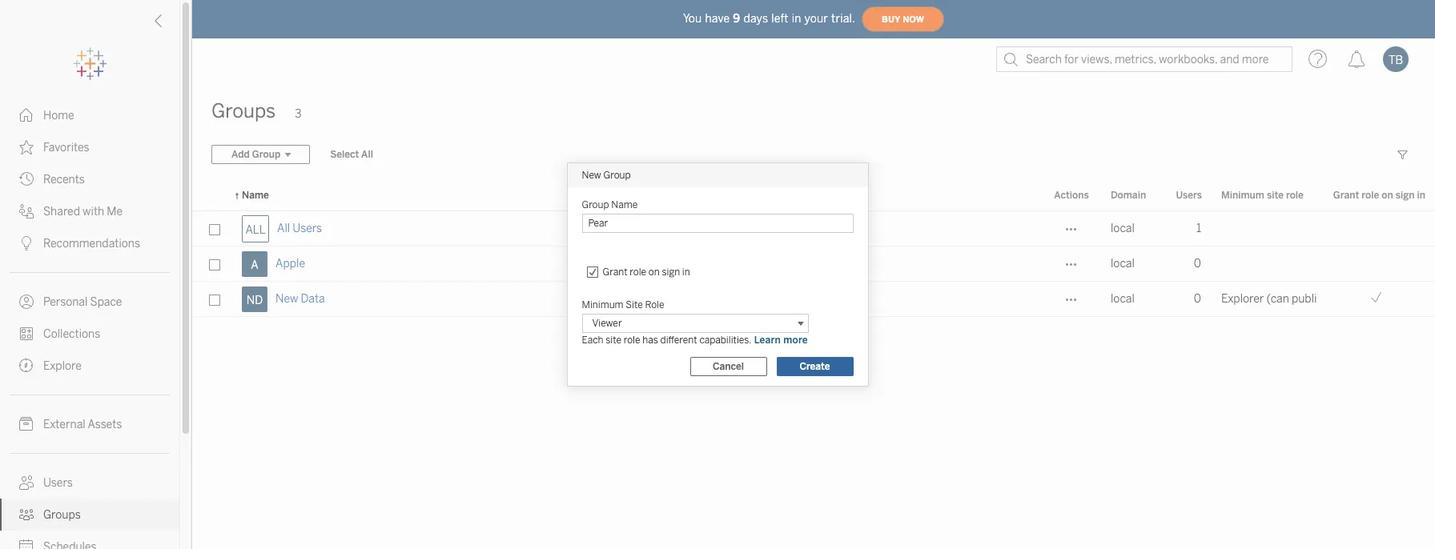 Task type: describe. For each thing, give the bounding box(es) containing it.
each site role has different capabilities. learn more
[[582, 335, 808, 346]]

buy
[[882, 14, 901, 24]]

5 by text only_f5he34f image from the top
[[19, 540, 34, 549]]

all inside grid
[[277, 222, 290, 235]]

row containing all users
[[192, 211, 1435, 247]]

left
[[772, 12, 789, 25]]

minimum site role
[[582, 300, 664, 311]]

collections
[[43, 328, 100, 341]]

new group
[[582, 170, 631, 181]]

have
[[705, 12, 730, 25]]

site for minimum
[[1267, 190, 1284, 201]]

home link
[[0, 99, 179, 131]]

capabilities.
[[700, 335, 751, 346]]

groups link
[[0, 499, 179, 531]]

domain
[[1111, 190, 1146, 201]]

2 local from the top
[[1111, 257, 1135, 271]]

Group Name text field
[[582, 214, 853, 233]]

shared with me
[[43, 205, 123, 219]]

favorites link
[[0, 131, 179, 163]]

cancel
[[713, 361, 744, 372]]

row containing apple
[[192, 247, 1435, 282]]

all users
[[277, 222, 322, 235]]

minimum for minimum site role
[[582, 300, 624, 311]]

new for new group
[[582, 170, 601, 181]]

viewer
[[588, 318, 622, 329]]

0 vertical spatial in
[[792, 12, 801, 25]]

row containing new data
[[192, 280, 1435, 317]]

main navigation. press the up and down arrow keys to access links. element
[[0, 99, 179, 549]]

new data link
[[276, 282, 325, 317]]

apple link
[[276, 247, 305, 282]]

you
[[683, 12, 702, 25]]

with
[[83, 205, 104, 219]]

sign inside 'new group' dialog
[[662, 267, 680, 278]]

viewer button
[[582, 314, 809, 333]]

by text only_f5he34f image for users
[[19, 476, 34, 490]]

1
[[1197, 222, 1201, 235]]

create
[[800, 361, 830, 372]]

name inside 'new group' dialog
[[611, 199, 638, 211]]

recommendations link
[[0, 227, 179, 260]]

0 for new data
[[1194, 292, 1201, 306]]

site for each
[[606, 335, 622, 346]]

by text only_f5he34f image for personal space
[[19, 295, 34, 309]]

explore link
[[0, 350, 179, 382]]

publish)
[[1292, 292, 1334, 306]]

buy now
[[882, 14, 924, 24]]

on inside grid
[[1382, 190, 1393, 201]]

(can
[[1267, 292, 1289, 306]]

recents link
[[0, 163, 179, 195]]

0 for apple
[[1194, 257, 1201, 271]]

explorer
[[1222, 292, 1264, 306]]

select all
[[330, 149, 373, 160]]

personal space link
[[0, 286, 179, 318]]

role
[[645, 300, 664, 311]]

your
[[805, 12, 828, 25]]

by text only_f5he34f image for home
[[19, 108, 34, 123]]

apple
[[276, 257, 305, 271]]

navigation panel element
[[0, 48, 179, 549]]

personal
[[43, 296, 88, 309]]

cancel button
[[690, 357, 767, 376]]

assets
[[88, 418, 122, 432]]

users inside users link
[[43, 477, 73, 490]]

3
[[295, 107, 301, 121]]

collections link
[[0, 318, 179, 350]]

external assets link
[[0, 409, 179, 441]]

new group dialog
[[568, 163, 868, 386]]

1 vertical spatial group
[[582, 199, 609, 211]]

each
[[582, 335, 604, 346]]

9
[[733, 12, 740, 25]]

by text only_f5he34f image for external assets
[[19, 417, 34, 432]]

row group containing all users
[[192, 211, 1435, 317]]



Task type: vqa. For each thing, say whether or not it's contained in the screenshot.
Data
yes



Task type: locate. For each thing, give the bounding box(es) containing it.
1 horizontal spatial groups
[[211, 99, 276, 123]]

create button
[[777, 357, 853, 376]]

6 by text only_f5he34f image from the top
[[19, 327, 34, 341]]

by text only_f5he34f image for collections
[[19, 327, 34, 341]]

1 horizontal spatial new
[[582, 170, 601, 181]]

site inside grid
[[1267, 190, 1284, 201]]

explore
[[43, 360, 82, 373]]

1 horizontal spatial sign
[[1396, 190, 1415, 201]]

3 by text only_f5he34f image from the top
[[19, 417, 34, 432]]

group
[[604, 170, 631, 181], [582, 199, 609, 211]]

local for users
[[1111, 222, 1135, 235]]

group up group name
[[604, 170, 631, 181]]

shared with me link
[[0, 195, 179, 227]]

cell
[[1212, 211, 1318, 247], [1318, 211, 1435, 247], [1212, 247, 1318, 282], [1318, 247, 1435, 282]]

by text only_f5he34f image inside favorites link
[[19, 140, 34, 155]]

2 by text only_f5he34f image from the top
[[19, 172, 34, 187]]

0 vertical spatial on
[[1382, 190, 1393, 201]]

by text only_f5he34f image left personal
[[19, 295, 34, 309]]

different
[[660, 335, 697, 346]]

group name
[[582, 199, 638, 211]]

days
[[744, 12, 768, 25]]

new inside dialog
[[582, 170, 601, 181]]

by text only_f5he34f image inside users link
[[19, 476, 34, 490]]

home
[[43, 109, 74, 123]]

on inside 'new group' dialog
[[649, 267, 660, 278]]

2 0 from the top
[[1194, 292, 1201, 306]]

users link
[[0, 467, 179, 499]]

grant inside 'new group' dialog
[[603, 267, 628, 278]]

1 by text only_f5he34f image from the top
[[19, 108, 34, 123]]

on
[[1382, 190, 1393, 201], [649, 267, 660, 278]]

explorer (can publish)
[[1222, 292, 1334, 306]]

by text only_f5he34f image left explore
[[19, 359, 34, 373]]

0 horizontal spatial name
[[242, 190, 269, 201]]

users up 'apple'
[[293, 222, 322, 235]]

by text only_f5he34f image for shared with me
[[19, 204, 34, 219]]

all up 'apple'
[[277, 222, 290, 235]]

by text only_f5he34f image left the recents at the top left of page
[[19, 172, 34, 187]]

in inside grid
[[1417, 190, 1426, 201]]

0 horizontal spatial grant
[[603, 267, 628, 278]]

1 vertical spatial local
[[1111, 257, 1135, 271]]

7 by text only_f5he34f image from the top
[[19, 508, 34, 522]]

grant role on sign in inside 'new group' dialog
[[603, 267, 690, 278]]

by text only_f5he34f image inside home link
[[19, 108, 34, 123]]

0 horizontal spatial on
[[649, 267, 660, 278]]

by text only_f5he34f image for favorites
[[19, 140, 34, 155]]

you have 9 days left in your trial.
[[683, 12, 856, 25]]

1 vertical spatial new
[[276, 292, 298, 306]]

by text only_f5he34f image
[[19, 108, 34, 123], [19, 359, 34, 373], [19, 417, 34, 432], [19, 476, 34, 490], [19, 540, 34, 549]]

1 0 from the top
[[1194, 257, 1201, 271]]

all inside button
[[361, 149, 373, 160]]

all users link
[[277, 211, 322, 247]]

site
[[626, 300, 643, 311]]

1 vertical spatial groups
[[43, 509, 81, 522]]

1 horizontal spatial site
[[1267, 190, 1284, 201]]

grid
[[192, 181, 1435, 549]]

site
[[1267, 190, 1284, 201], [606, 335, 622, 346]]

minimum for minimum site role
[[1222, 190, 1265, 201]]

0 horizontal spatial groups
[[43, 509, 81, 522]]

new up group name
[[582, 170, 601, 181]]

1 horizontal spatial minimum
[[1222, 190, 1265, 201]]

0 horizontal spatial sign
[[662, 267, 680, 278]]

by text only_f5he34f image
[[19, 140, 34, 155], [19, 172, 34, 187], [19, 204, 34, 219], [19, 236, 34, 251], [19, 295, 34, 309], [19, 327, 34, 341], [19, 508, 34, 522]]

grant
[[1334, 190, 1360, 201], [603, 267, 628, 278]]

0 horizontal spatial in
[[682, 267, 690, 278]]

role
[[1286, 190, 1304, 201], [1362, 190, 1380, 201], [630, 267, 646, 278], [624, 335, 640, 346]]

by text only_f5he34f image inside groups link
[[19, 508, 34, 522]]

new inside grid
[[276, 292, 298, 306]]

more
[[784, 335, 808, 346]]

2 horizontal spatial users
[[1176, 190, 1202, 201]]

4 by text only_f5he34f image from the top
[[19, 236, 34, 251]]

0
[[1194, 257, 1201, 271], [1194, 292, 1201, 306]]

users inside all users link
[[293, 222, 322, 235]]

groups left the 3
[[211, 99, 276, 123]]

new
[[582, 170, 601, 181], [276, 292, 298, 306]]

0 horizontal spatial grant role on sign in
[[603, 267, 690, 278]]

0 vertical spatial new
[[582, 170, 601, 181]]

1 horizontal spatial on
[[1382, 190, 1393, 201]]

in inside 'new group' dialog
[[682, 267, 690, 278]]

local for data
[[1111, 292, 1135, 306]]

minimum site role
[[1222, 190, 1304, 201]]

0 horizontal spatial site
[[606, 335, 622, 346]]

users up 1
[[1176, 190, 1202, 201]]

0 horizontal spatial new
[[276, 292, 298, 306]]

new for new data
[[276, 292, 298, 306]]

by text only_f5he34f image for recommendations
[[19, 236, 34, 251]]

grant inside grid
[[1334, 190, 1360, 201]]

1 vertical spatial on
[[649, 267, 660, 278]]

groups
[[211, 99, 276, 123], [43, 509, 81, 522]]

new data
[[276, 292, 325, 306]]

0 vertical spatial users
[[1176, 190, 1202, 201]]

0 vertical spatial site
[[1267, 190, 1284, 201]]

space
[[90, 296, 122, 309]]

0 vertical spatial sign
[[1396, 190, 1415, 201]]

minimum inside 'new group' dialog
[[582, 300, 624, 311]]

sign inside grid
[[1396, 190, 1415, 201]]

external assets
[[43, 418, 122, 432]]

2 vertical spatial local
[[1111, 292, 1135, 306]]

2 horizontal spatial in
[[1417, 190, 1426, 201]]

0 left "explorer"
[[1194, 292, 1201, 306]]

by text only_f5he34f image inside the personal space link
[[19, 295, 34, 309]]

by text only_f5he34f image inside the shared with me link
[[19, 204, 34, 219]]

1 horizontal spatial users
[[293, 222, 322, 235]]

groups inside groups link
[[43, 509, 81, 522]]

by text only_f5he34f image left collections
[[19, 327, 34, 341]]

in
[[792, 12, 801, 25], [1417, 190, 1426, 201], [682, 267, 690, 278]]

all
[[361, 149, 373, 160], [277, 222, 290, 235]]

recommendations
[[43, 237, 140, 251]]

select
[[330, 149, 359, 160]]

1 vertical spatial grant
[[603, 267, 628, 278]]

by text only_f5he34f image inside recommendations link
[[19, 236, 34, 251]]

2 by text only_f5he34f image from the top
[[19, 359, 34, 373]]

0 horizontal spatial minimum
[[582, 300, 624, 311]]

1 horizontal spatial in
[[792, 12, 801, 25]]

by text only_f5he34f image inside explore link
[[19, 359, 34, 373]]

learn more link
[[754, 334, 809, 347]]

grid containing all users
[[192, 181, 1435, 549]]

2 vertical spatial in
[[682, 267, 690, 278]]

0 vertical spatial all
[[361, 149, 373, 160]]

2 row from the top
[[192, 247, 1435, 282]]

by text only_f5he34f image up groups link
[[19, 476, 34, 490]]

by text only_f5he34f image down groups link
[[19, 540, 34, 549]]

1 horizontal spatial grant
[[1334, 190, 1360, 201]]

by text only_f5he34f image left home
[[19, 108, 34, 123]]

buy now button
[[862, 6, 944, 32]]

by text only_f5he34f image for explore
[[19, 359, 34, 373]]

0 vertical spatial 0
[[1194, 257, 1201, 271]]

2 vertical spatial users
[[43, 477, 73, 490]]

3 by text only_f5he34f image from the top
[[19, 204, 34, 219]]

recents
[[43, 173, 85, 187]]

1 horizontal spatial name
[[611, 199, 638, 211]]

row
[[192, 211, 1435, 247], [192, 247, 1435, 282], [192, 280, 1435, 317]]

now
[[903, 14, 924, 24]]

1 vertical spatial grant role on sign in
[[603, 267, 690, 278]]

0 vertical spatial grant
[[1334, 190, 1360, 201]]

actions
[[1054, 190, 1089, 201]]

3 local from the top
[[1111, 292, 1135, 306]]

1 vertical spatial sign
[[662, 267, 680, 278]]

1 by text only_f5he34f image from the top
[[19, 140, 34, 155]]

by text only_f5he34f image left "recommendations"
[[19, 236, 34, 251]]

0 down 1
[[1194, 257, 1201, 271]]

0 vertical spatial local
[[1111, 222, 1135, 235]]

by text only_f5he34f image inside recents link
[[19, 172, 34, 187]]

1 horizontal spatial grant role on sign in
[[1334, 190, 1426, 201]]

data
[[301, 292, 325, 306]]

local
[[1111, 222, 1135, 235], [1111, 257, 1135, 271], [1111, 292, 1135, 306]]

1 horizontal spatial all
[[361, 149, 373, 160]]

by text only_f5he34f image left shared at the left of the page
[[19, 204, 34, 219]]

1 local from the top
[[1111, 222, 1135, 235]]

groups down users link
[[43, 509, 81, 522]]

minimum
[[1222, 190, 1265, 201], [582, 300, 624, 311]]

name inside grid
[[242, 190, 269, 201]]

all right select
[[361, 149, 373, 160]]

by text only_f5he34f image inside external assets link
[[19, 417, 34, 432]]

0 horizontal spatial users
[[43, 477, 73, 490]]

row group
[[192, 211, 1435, 317]]

new left the data
[[276, 292, 298, 306]]

me
[[107, 205, 123, 219]]

1 vertical spatial in
[[1417, 190, 1426, 201]]

by text only_f5he34f image left favorites
[[19, 140, 34, 155]]

0 vertical spatial grant role on sign in
[[1334, 190, 1426, 201]]

1 vertical spatial all
[[277, 222, 290, 235]]

favorites
[[43, 141, 89, 155]]

has
[[643, 335, 658, 346]]

grant role on sign in
[[1334, 190, 1426, 201], [603, 267, 690, 278]]

0 vertical spatial group
[[604, 170, 631, 181]]

by text only_f5he34f image for recents
[[19, 172, 34, 187]]

users up groups link
[[43, 477, 73, 490]]

sign
[[1396, 190, 1415, 201], [662, 267, 680, 278]]

1 vertical spatial 0
[[1194, 292, 1201, 306]]

shared
[[43, 205, 80, 219]]

external
[[43, 418, 85, 432]]

learn
[[754, 335, 781, 346]]

name
[[242, 190, 269, 201], [611, 199, 638, 211]]

grant role on sign in inside grid
[[1334, 190, 1426, 201]]

minimum inside grid
[[1222, 190, 1265, 201]]

by text only_f5he34f image down users link
[[19, 508, 34, 522]]

1 vertical spatial site
[[606, 335, 622, 346]]

4 by text only_f5he34f image from the top
[[19, 476, 34, 490]]

1 vertical spatial users
[[293, 222, 322, 235]]

by text only_f5he34f image left the external
[[19, 417, 34, 432]]

5 by text only_f5he34f image from the top
[[19, 295, 34, 309]]

by text only_f5he34f image inside collections link
[[19, 327, 34, 341]]

1 vertical spatial minimum
[[582, 300, 624, 311]]

users
[[1176, 190, 1202, 201], [293, 222, 322, 235], [43, 477, 73, 490]]

select all button
[[320, 145, 384, 164]]

trial.
[[832, 12, 856, 25]]

group down new group
[[582, 199, 609, 211]]

0 vertical spatial minimum
[[1222, 190, 1265, 201]]

site inside 'new group' dialog
[[606, 335, 622, 346]]

by text only_f5he34f image for groups
[[19, 508, 34, 522]]

0 horizontal spatial all
[[277, 222, 290, 235]]

1 row from the top
[[192, 211, 1435, 247]]

personal space
[[43, 296, 122, 309]]

3 row from the top
[[192, 280, 1435, 317]]

0 vertical spatial groups
[[211, 99, 276, 123]]



